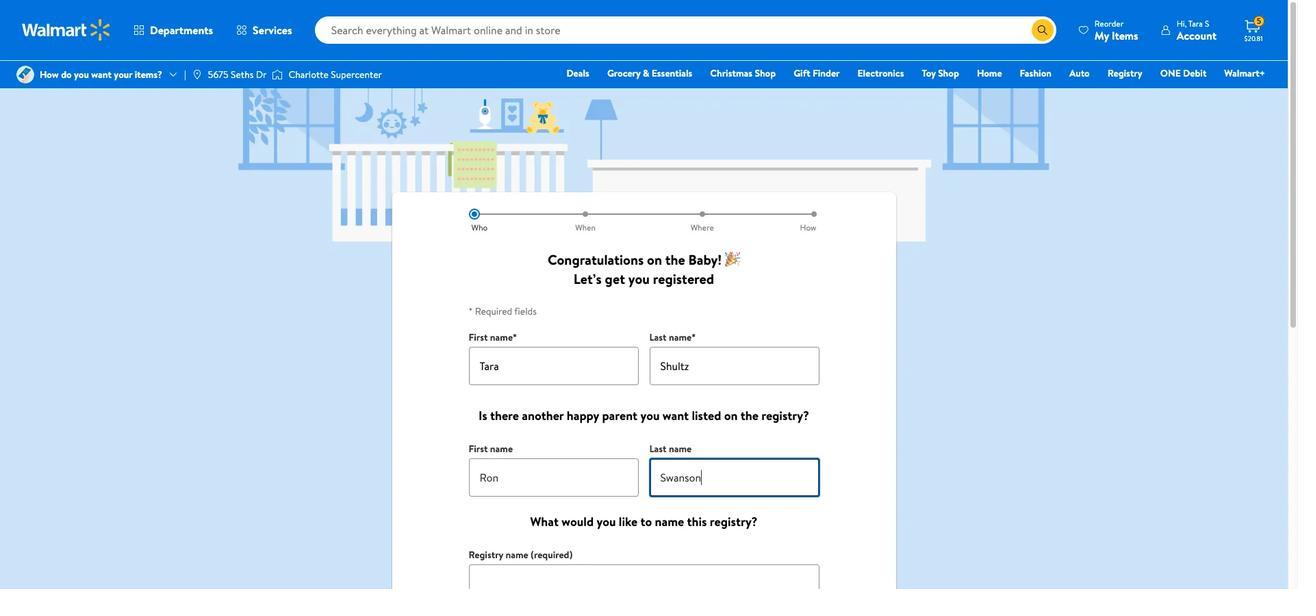 Task type: vqa. For each thing, say whether or not it's contained in the screenshot.
GET at the left of page
yes



Task type: locate. For each thing, give the bounding box(es) containing it.
last for last name*
[[649, 331, 667, 344]]

congratulations
[[548, 251, 644, 269]]

1 shop from the left
[[755, 66, 776, 80]]

1 vertical spatial last
[[649, 442, 667, 456]]

to
[[640, 513, 652, 531]]

listed
[[692, 407, 721, 424]]

name for registry name (required)
[[506, 548, 528, 562]]

my
[[1095, 28, 1109, 43]]

gift
[[794, 66, 810, 80]]

1 vertical spatial how
[[800, 222, 816, 233]]

how for how
[[800, 222, 816, 233]]

registry left (required)
[[469, 548, 503, 562]]

your
[[114, 68, 132, 81]]

1 vertical spatial first
[[469, 442, 488, 456]]

auto
[[1069, 66, 1090, 80]]

how list item
[[761, 209, 819, 233]]

toy shop link
[[916, 66, 965, 81]]

how inside "list item"
[[800, 222, 816, 233]]

list containing who
[[469, 209, 819, 233]]

supercenter
[[331, 68, 382, 81]]

0 horizontal spatial the
[[665, 251, 685, 269]]

first name
[[469, 442, 513, 456]]

shop right christmas
[[755, 66, 776, 80]]

0 horizontal spatial registry
[[469, 548, 503, 562]]

0 vertical spatial how
[[40, 68, 59, 81]]

registry?
[[761, 407, 809, 424], [710, 513, 758, 531]]

first
[[469, 331, 488, 344], [469, 442, 488, 456]]

walmart image
[[22, 19, 111, 41]]

0 horizontal spatial on
[[647, 251, 662, 269]]

how
[[40, 68, 59, 81], [800, 222, 816, 233]]

1 name* from the left
[[490, 331, 517, 344]]

0 vertical spatial the
[[665, 251, 685, 269]]

name* down registered
[[669, 331, 696, 344]]

would
[[562, 513, 594, 531]]

First name text field
[[469, 459, 638, 497]]

home link
[[971, 66, 1008, 81]]

search icon image
[[1037, 25, 1048, 36]]

baby!
[[688, 251, 722, 269]]

christmas
[[710, 66, 752, 80]]

registry link
[[1101, 66, 1149, 81]]

on inside congratulations on the baby! 🎉 let's get you registered
[[647, 251, 662, 269]]

1 horizontal spatial on
[[724, 407, 738, 424]]

how for how do you want your items?
[[40, 68, 59, 81]]

1 vertical spatial registry?
[[710, 513, 758, 531]]

1 horizontal spatial name*
[[669, 331, 696, 344]]

let's
[[574, 270, 602, 288]]

name down there
[[490, 442, 513, 456]]

2 first from the top
[[469, 442, 488, 456]]

items?
[[135, 68, 162, 81]]

last down "is there another happy parent you want listed on the registry?"
[[649, 442, 667, 456]]

shop for toy shop
[[938, 66, 959, 80]]

registry for registry name (required)
[[469, 548, 503, 562]]

1 first from the top
[[469, 331, 488, 344]]

First name* text field
[[469, 347, 638, 385]]

5 $20.81
[[1244, 15, 1263, 43]]

5675 seths dr
[[208, 68, 267, 81]]

list
[[469, 209, 819, 233]]

last
[[649, 331, 667, 344], [649, 442, 667, 456]]

walmart+ link
[[1218, 66, 1271, 81]]

1 horizontal spatial registry
[[1108, 66, 1143, 80]]

fields
[[514, 305, 537, 318]]

when
[[575, 222, 596, 233]]

registry inside registry link
[[1108, 66, 1143, 80]]

do
[[61, 68, 72, 81]]

the right listed
[[741, 407, 759, 424]]

1 horizontal spatial the
[[741, 407, 759, 424]]

this
[[687, 513, 707, 531]]

toy
[[922, 66, 936, 80]]

the
[[665, 251, 685, 269], [741, 407, 759, 424]]

0 horizontal spatial registry?
[[710, 513, 758, 531]]

name right to
[[655, 513, 684, 531]]

electronics link
[[851, 66, 910, 81]]

0 vertical spatial first
[[469, 331, 488, 344]]

2 shop from the left
[[938, 66, 959, 80]]

on
[[647, 251, 662, 269], [724, 407, 738, 424]]

0 horizontal spatial want
[[91, 68, 112, 81]]

where
[[691, 222, 714, 233]]

on up registered
[[647, 251, 662, 269]]

0 vertical spatial want
[[91, 68, 112, 81]]

gift finder link
[[787, 66, 846, 81]]

name* for last name*
[[669, 331, 696, 344]]

1 vertical spatial want
[[663, 407, 689, 424]]

first for first name*
[[469, 331, 488, 344]]

2 last from the top
[[649, 442, 667, 456]]

last down registered
[[649, 331, 667, 344]]

one debit link
[[1154, 66, 1213, 81]]

1 horizontal spatial registry?
[[761, 407, 809, 424]]

registry down items
[[1108, 66, 1143, 80]]

0 horizontal spatial name*
[[490, 331, 517, 344]]

0 horizontal spatial how
[[40, 68, 59, 81]]

 image
[[272, 68, 283, 81], [192, 69, 203, 80]]

0 vertical spatial on
[[647, 251, 662, 269]]

 image right |
[[192, 69, 203, 80]]

you right 'parent'
[[640, 407, 660, 424]]

how do you want your items?
[[40, 68, 162, 81]]

0 vertical spatial last
[[649, 331, 667, 344]]

first down *
[[469, 331, 488, 344]]

name for last name
[[669, 442, 692, 456]]

|
[[184, 68, 186, 81]]

shop
[[755, 66, 776, 80], [938, 66, 959, 80]]

want left listed
[[663, 407, 689, 424]]

name left (required)
[[506, 548, 528, 562]]

get
[[605, 270, 625, 288]]

1 horizontal spatial shop
[[938, 66, 959, 80]]

what
[[530, 513, 559, 531]]

last name
[[649, 442, 692, 456]]

Last name* text field
[[649, 347, 819, 385]]

name
[[490, 442, 513, 456], [669, 442, 692, 456], [655, 513, 684, 531], [506, 548, 528, 562]]

what would you like to name this registry?
[[530, 513, 758, 531]]

registry
[[1108, 66, 1143, 80], [469, 548, 503, 562]]

account
[[1177, 28, 1217, 43]]

1 horizontal spatial  image
[[272, 68, 283, 81]]

 image for 5675 seths dr
[[192, 69, 203, 80]]

 image
[[16, 66, 34, 84]]

first down 'is'
[[469, 442, 488, 456]]

fashion
[[1020, 66, 1052, 80]]

the inside congratulations on the baby! 🎉 let's get you registered
[[665, 251, 685, 269]]

shop right toy
[[938, 66, 959, 80]]

0 vertical spatial registry
[[1108, 66, 1143, 80]]

1 vertical spatial registry
[[469, 548, 503, 562]]

1 vertical spatial on
[[724, 407, 738, 424]]

1 horizontal spatial how
[[800, 222, 816, 233]]

name*
[[490, 331, 517, 344], [669, 331, 696, 344]]

0 horizontal spatial  image
[[192, 69, 203, 80]]

walmart+
[[1224, 66, 1265, 80]]

1 last from the top
[[649, 331, 667, 344]]

electronics
[[858, 66, 904, 80]]

want
[[91, 68, 112, 81], [663, 407, 689, 424]]

items
[[1112, 28, 1138, 43]]

dr
[[256, 68, 267, 81]]

on right listed
[[724, 407, 738, 424]]

one debit
[[1160, 66, 1207, 80]]

you right get
[[628, 270, 650, 288]]

s
[[1205, 17, 1209, 29]]

essentials
[[652, 66, 692, 80]]

happy
[[567, 407, 599, 424]]

fashion link
[[1014, 66, 1058, 81]]

name down "is there another happy parent you want listed on the registry?"
[[669, 442, 692, 456]]

want left your on the top left of the page
[[91, 68, 112, 81]]

name* for first name*
[[490, 331, 517, 344]]

1 vertical spatial the
[[741, 407, 759, 424]]

the up registered
[[665, 251, 685, 269]]

name* down * required fields
[[490, 331, 517, 344]]

 image right dr
[[272, 68, 283, 81]]

2 name* from the left
[[669, 331, 696, 344]]

0 horizontal spatial shop
[[755, 66, 776, 80]]

required
[[475, 305, 512, 318]]



Task type: describe. For each thing, give the bounding box(es) containing it.
last for last name
[[649, 442, 667, 456]]

is
[[479, 407, 487, 424]]

5
[[1257, 15, 1261, 27]]

1 horizontal spatial want
[[663, 407, 689, 424]]

* required fields
[[469, 305, 537, 318]]

you right do
[[74, 68, 89, 81]]

 image for charlotte supercenter
[[272, 68, 283, 81]]

toy shop
[[922, 66, 959, 80]]

first for first name
[[469, 442, 488, 456]]

hi, tara s account
[[1177, 17, 1217, 43]]

reorder
[[1095, 17, 1124, 29]]

like
[[619, 513, 637, 531]]

departments button
[[122, 14, 225, 47]]

🎉
[[725, 251, 740, 269]]

is there another happy parent you want listed on the registry?
[[479, 407, 809, 424]]

deals
[[567, 66, 589, 80]]

grocery & essentials
[[607, 66, 692, 80]]

services
[[253, 23, 292, 38]]

&
[[643, 66, 649, 80]]

auto link
[[1063, 66, 1096, 81]]

registry for registry
[[1108, 66, 1143, 80]]

hi,
[[1177, 17, 1187, 29]]

Search search field
[[315, 16, 1056, 44]]

you left like
[[597, 513, 616, 531]]

gift finder
[[794, 66, 840, 80]]

deals link
[[560, 66, 596, 81]]

congratulations on the baby! 🎉 let's get you registered
[[548, 251, 740, 288]]

5675
[[208, 68, 228, 81]]

last name*
[[649, 331, 696, 344]]

you inside congratulations on the baby! 🎉 let's get you registered
[[628, 270, 650, 288]]

grocery & essentials link
[[601, 66, 699, 81]]

(required)
[[531, 548, 573, 562]]

registered
[[653, 270, 714, 288]]

*
[[469, 305, 473, 318]]

another
[[522, 407, 564, 424]]

charlotte
[[289, 68, 329, 81]]

when list item
[[527, 209, 644, 233]]

Registry name (required) text field
[[469, 565, 819, 589]]

Last name text field
[[649, 459, 819, 497]]

christmas shop
[[710, 66, 776, 80]]

registry name (required)
[[469, 548, 573, 562]]

debit
[[1183, 66, 1207, 80]]

finder
[[813, 66, 840, 80]]

grocery
[[607, 66, 641, 80]]

parent
[[602, 407, 638, 424]]

christmas shop link
[[704, 66, 782, 81]]

Walmart Site-Wide search field
[[315, 16, 1056, 44]]

seths
[[231, 68, 254, 81]]

who
[[471, 222, 488, 233]]

name for first name
[[490, 442, 513, 456]]

tara
[[1188, 17, 1203, 29]]

reorder my items
[[1095, 17, 1138, 43]]

shop for christmas shop
[[755, 66, 776, 80]]

first name*
[[469, 331, 517, 344]]

$20.81
[[1244, 34, 1263, 43]]

0 vertical spatial registry?
[[761, 407, 809, 424]]

celebrate image
[[725, 251, 740, 269]]

departments
[[150, 23, 213, 38]]

where list item
[[644, 209, 761, 233]]

services button
[[225, 14, 304, 47]]

home
[[977, 66, 1002, 80]]

who list item
[[469, 209, 527, 233]]

charlotte supercenter
[[289, 68, 382, 81]]

one
[[1160, 66, 1181, 80]]

there
[[490, 407, 519, 424]]



